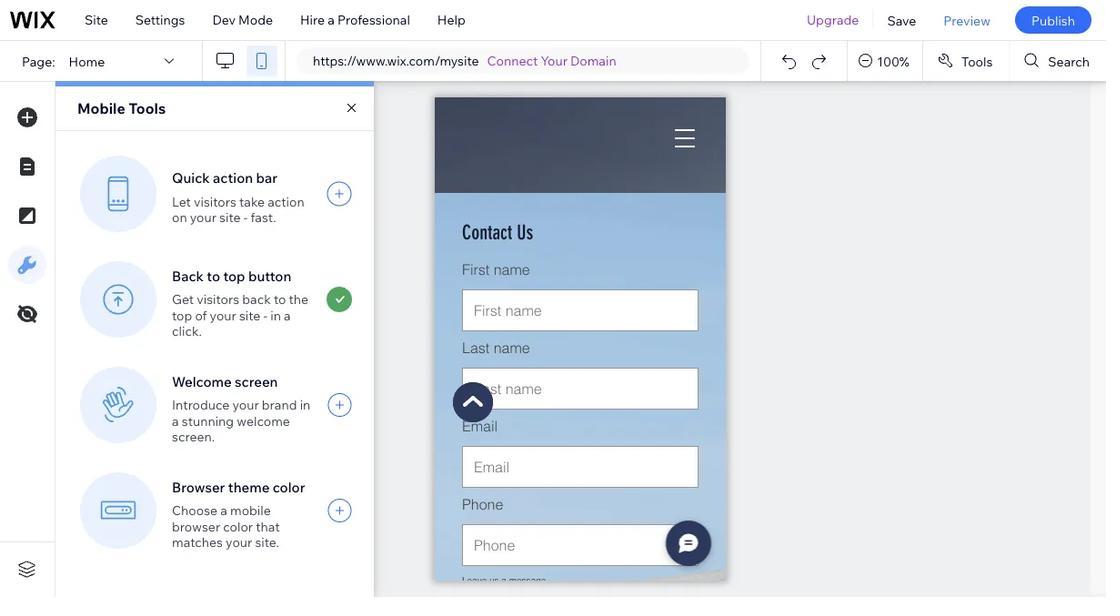 Task type: describe. For each thing, give the bounding box(es) containing it.
mode
[[239, 12, 273, 28]]

browser
[[172, 478, 225, 495]]

- inside back to top button get visitors back to the top of your site - in a click.
[[264, 307, 268, 323]]

your inside welcome screen introduce your brand in a stunning welcome screen.
[[233, 397, 259, 413]]

theme
[[228, 478, 270, 495]]

hire a professional
[[300, 12, 410, 28]]

button
[[248, 267, 292, 284]]

save
[[888, 12, 917, 28]]

take
[[239, 193, 265, 209]]

search
[[1049, 53, 1090, 69]]

0 vertical spatial action
[[213, 169, 253, 187]]

site inside quick action bar let visitors take action on your site - fast.
[[219, 209, 241, 225]]

- inside quick action bar let visitors take action on your site - fast.
[[244, 209, 248, 225]]

the
[[289, 291, 309, 307]]

visitors inside quick action bar let visitors take action on your site - fast.
[[194, 193, 237, 209]]

introduce
[[172, 397, 230, 413]]

home
[[69, 53, 105, 69]]

professional
[[338, 12, 410, 28]]

quick
[[172, 169, 210, 187]]

1 vertical spatial action
[[268, 193, 305, 209]]

search button
[[1011, 41, 1107, 81]]

0 horizontal spatial tools
[[129, 99, 166, 117]]

stunning
[[182, 413, 234, 428]]

site inside back to top button get visitors back to the top of your site - in a click.
[[239, 307, 261, 323]]

site.
[[255, 534, 279, 550]]

that
[[256, 518, 280, 534]]

dev
[[212, 12, 236, 28]]

fast.
[[251, 209, 276, 225]]

100%
[[878, 53, 910, 69]]

settings
[[135, 12, 185, 28]]

help
[[438, 12, 466, 28]]

back
[[172, 267, 204, 284]]

site
[[85, 12, 108, 28]]

your
[[541, 53, 568, 69]]

mobile
[[77, 99, 125, 117]]

screen
[[235, 372, 278, 390]]

1 horizontal spatial color
[[273, 478, 305, 495]]

tools inside button
[[962, 53, 993, 69]]

https://www.wix.com/mysite
[[313, 53, 479, 69]]

your inside quick action bar let visitors take action on your site - fast.
[[190, 209, 217, 225]]

of
[[195, 307, 207, 323]]

browser theme color choose a mobile browser color that matches your site.
[[172, 478, 305, 550]]

matches
[[172, 534, 223, 550]]

preview button
[[930, 0, 1005, 40]]



Task type: locate. For each thing, give the bounding box(es) containing it.
1 horizontal spatial tools
[[962, 53, 993, 69]]

100% button
[[848, 41, 923, 81]]

welcome
[[237, 413, 290, 428]]

let
[[172, 193, 191, 209]]

publish
[[1032, 12, 1076, 28]]

1 vertical spatial tools
[[129, 99, 166, 117]]

top left of at the bottom left of the page
[[172, 307, 192, 323]]

a inside browser theme color choose a mobile browser color that matches your site.
[[220, 502, 227, 518]]

- left fast.
[[244, 209, 248, 225]]

your
[[190, 209, 217, 225], [210, 307, 236, 323], [233, 397, 259, 413], [226, 534, 252, 550]]

in inside back to top button get visitors back to the top of your site - in a click.
[[270, 307, 281, 323]]

1 horizontal spatial top
[[223, 267, 245, 284]]

mobile tools
[[77, 99, 166, 117]]

brand
[[262, 397, 297, 413]]

site down button
[[239, 307, 261, 323]]

0 horizontal spatial -
[[244, 209, 248, 225]]

bar
[[256, 169, 278, 187]]

1 vertical spatial color
[[223, 518, 253, 534]]

1 horizontal spatial to
[[274, 291, 286, 307]]

1 vertical spatial top
[[172, 307, 192, 323]]

1 vertical spatial to
[[274, 291, 286, 307]]

color left "that"
[[223, 518, 253, 534]]

action
[[213, 169, 253, 187], [268, 193, 305, 209]]

in inside welcome screen introduce your brand in a stunning welcome screen.
[[300, 397, 311, 413]]

visitors inside back to top button get visitors back to the top of your site - in a click.
[[197, 291, 240, 307]]

mobile
[[230, 502, 271, 518]]

screen.
[[172, 428, 215, 444]]

in right brand
[[300, 397, 311, 413]]

1 horizontal spatial action
[[268, 193, 305, 209]]

site left fast.
[[219, 209, 241, 225]]

1 vertical spatial in
[[300, 397, 311, 413]]

0 vertical spatial visitors
[[194, 193, 237, 209]]

a inside back to top button get visitors back to the top of your site - in a click.
[[284, 307, 291, 323]]

hire
[[300, 12, 325, 28]]

1 vertical spatial site
[[239, 307, 261, 323]]

0 vertical spatial to
[[207, 267, 220, 284]]

0 vertical spatial top
[[223, 267, 245, 284]]

0 horizontal spatial to
[[207, 267, 220, 284]]

to
[[207, 267, 220, 284], [274, 291, 286, 307]]

welcome screen introduce your brand in a stunning welcome screen.
[[172, 372, 311, 444]]

connect
[[487, 53, 538, 69]]

0 horizontal spatial color
[[223, 518, 253, 534]]

in
[[270, 307, 281, 323], [300, 397, 311, 413]]

welcome
[[172, 372, 232, 390]]

action up take
[[213, 169, 253, 187]]

your right of at the bottom left of the page
[[210, 307, 236, 323]]

0 horizontal spatial top
[[172, 307, 192, 323]]

color right theme
[[273, 478, 305, 495]]

- left the
[[264, 307, 268, 323]]

your left site.
[[226, 534, 252, 550]]

site
[[219, 209, 241, 225], [239, 307, 261, 323]]

-
[[244, 209, 248, 225], [264, 307, 268, 323]]

quick action bar let visitors take action on your site - fast.
[[172, 169, 305, 225]]

a right the hire
[[328, 12, 335, 28]]

upgrade
[[807, 12, 860, 28]]

click.
[[172, 323, 202, 339]]

on
[[172, 209, 187, 225]]

1 vertical spatial visitors
[[197, 291, 240, 307]]

domain
[[571, 53, 617, 69]]

top up the back
[[223, 267, 245, 284]]

preview
[[944, 12, 991, 28]]

back to top button get visitors back to the top of your site - in a click.
[[172, 267, 309, 339]]

1 horizontal spatial in
[[300, 397, 311, 413]]

your inside back to top button get visitors back to the top of your site - in a click.
[[210, 307, 236, 323]]

visitors
[[194, 193, 237, 209], [197, 291, 240, 307]]

visitors right get at the left
[[197, 291, 240, 307]]

to right back
[[207, 267, 220, 284]]

browser
[[172, 518, 220, 534]]

top
[[223, 267, 245, 284], [172, 307, 192, 323]]

get
[[172, 291, 194, 307]]

your right on at the left top of page
[[190, 209, 217, 225]]

tools down 'preview' "button"
[[962, 53, 993, 69]]

tools right mobile at top
[[129, 99, 166, 117]]

a right the back
[[284, 307, 291, 323]]

your inside browser theme color choose a mobile browser color that matches your site.
[[226, 534, 252, 550]]

action down bar
[[268, 193, 305, 209]]

a inside welcome screen introduce your brand in a stunning welcome screen.
[[172, 413, 179, 428]]

0 vertical spatial tools
[[962, 53, 993, 69]]

a
[[328, 12, 335, 28], [284, 307, 291, 323], [172, 413, 179, 428], [220, 502, 227, 518]]

tools button
[[924, 41, 1010, 81]]

color
[[273, 478, 305, 495], [223, 518, 253, 534]]

1 vertical spatial -
[[264, 307, 268, 323]]

dev mode
[[212, 12, 273, 28]]

0 vertical spatial in
[[270, 307, 281, 323]]

your down screen on the bottom left of page
[[233, 397, 259, 413]]

0 horizontal spatial action
[[213, 169, 253, 187]]

1 horizontal spatial -
[[264, 307, 268, 323]]

tools
[[962, 53, 993, 69], [129, 99, 166, 117]]

choose
[[172, 502, 218, 518]]

back
[[242, 291, 271, 307]]

0 horizontal spatial in
[[270, 307, 281, 323]]

0 vertical spatial -
[[244, 209, 248, 225]]

a left stunning
[[172, 413, 179, 428]]

a left "mobile"
[[220, 502, 227, 518]]

publish button
[[1016, 6, 1092, 34]]

in left the
[[270, 307, 281, 323]]

to left the
[[274, 291, 286, 307]]

save button
[[874, 0, 930, 40]]

0 vertical spatial site
[[219, 209, 241, 225]]

https://www.wix.com/mysite connect your domain
[[313, 53, 617, 69]]

visitors down quick
[[194, 193, 237, 209]]

0 vertical spatial color
[[273, 478, 305, 495]]



Task type: vqa. For each thing, say whether or not it's contained in the screenshot.
Help
yes



